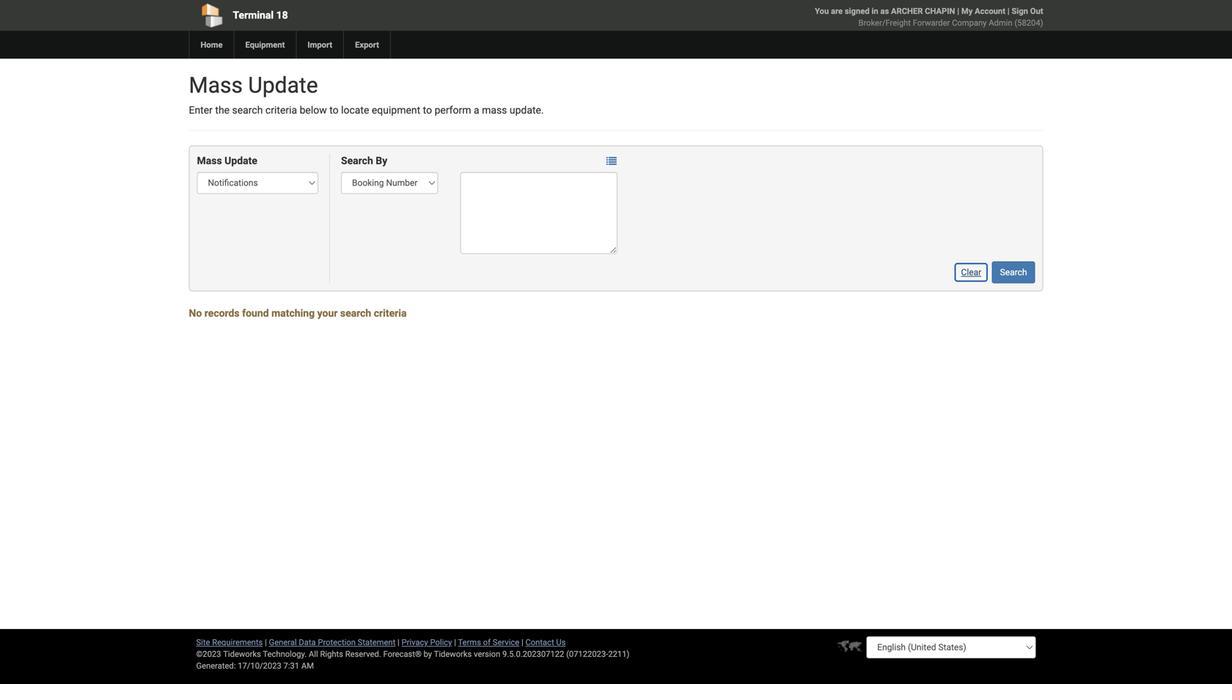 Task type: describe. For each thing, give the bounding box(es) containing it.
in
[[872, 6, 878, 16]]

equipment link
[[234, 31, 296, 59]]

sign out link
[[1012, 6, 1043, 16]]

import
[[308, 40, 332, 50]]

1 to from the left
[[329, 104, 339, 116]]

of
[[483, 638, 491, 647]]

signed
[[845, 6, 870, 16]]

(58204)
[[1014, 18, 1043, 28]]

criteria inside mass update enter the search criteria below to locate equipment to perform a mass update.
[[265, 104, 297, 116]]

home
[[201, 40, 223, 50]]

broker/freight
[[858, 18, 911, 28]]

matching
[[271, 307, 315, 319]]

forwarder
[[913, 18, 950, 28]]

show list image
[[606, 156, 617, 166]]

terms
[[458, 638, 481, 647]]

you are signed in as archer chapin | my account | sign out broker/freight forwarder company admin (58204)
[[815, 6, 1043, 28]]

you
[[815, 6, 829, 16]]

privacy
[[402, 638, 428, 647]]

1 vertical spatial criteria
[[374, 307, 407, 319]]

search for search by
[[341, 155, 373, 167]]

site
[[196, 638, 210, 647]]

enter
[[189, 104, 213, 116]]

| up 9.5.0.202307122
[[521, 638, 523, 647]]

technology.
[[263, 649, 307, 659]]

found
[[242, 307, 269, 319]]

17/10/2023
[[238, 661, 281, 671]]

am
[[301, 661, 314, 671]]

contact
[[525, 638, 554, 647]]

are
[[831, 6, 843, 16]]

9.5.0.202307122
[[502, 649, 564, 659]]

the
[[215, 104, 230, 116]]

equipment
[[372, 104, 420, 116]]

mass
[[482, 104, 507, 116]]

my account link
[[961, 6, 1005, 16]]

18
[[276, 9, 288, 21]]

locate
[[341, 104, 369, 116]]

generated:
[[196, 661, 236, 671]]

update for mass update
[[225, 155, 257, 167]]

(07122023-
[[566, 649, 608, 659]]

admin
[[989, 18, 1012, 28]]

data
[[299, 638, 316, 647]]

privacy policy link
[[402, 638, 452, 647]]

sign
[[1012, 6, 1028, 16]]

search inside mass update enter the search criteria below to locate equipment to perform a mass update.
[[232, 104, 263, 116]]

requirements
[[212, 638, 263, 647]]

mass update enter the search criteria below to locate equipment to perform a mass update.
[[189, 72, 544, 116]]

1 vertical spatial search
[[340, 307, 371, 319]]

contact us link
[[525, 638, 566, 647]]

mass update
[[197, 155, 257, 167]]

| up tideworks at the bottom of the page
[[454, 638, 456, 647]]

out
[[1030, 6, 1043, 16]]

no
[[189, 307, 202, 319]]

perform
[[435, 104, 471, 116]]

all
[[309, 649, 318, 659]]

| up forecast®
[[397, 638, 400, 647]]



Task type: locate. For each thing, give the bounding box(es) containing it.
site requirements link
[[196, 638, 263, 647]]

search
[[341, 155, 373, 167], [1000, 267, 1027, 278]]

general data protection statement link
[[269, 638, 395, 647]]

0 vertical spatial criteria
[[265, 104, 297, 116]]

service
[[493, 638, 519, 647]]

0 vertical spatial search
[[341, 155, 373, 167]]

chapin
[[925, 6, 955, 16]]

criteria left the below
[[265, 104, 297, 116]]

| left my at top right
[[957, 6, 959, 16]]

statement
[[358, 638, 395, 647]]

1 horizontal spatial search
[[340, 307, 371, 319]]

update for mass update enter the search criteria below to locate equipment to perform a mass update.
[[248, 72, 318, 98]]

mass
[[189, 72, 243, 98], [197, 155, 222, 167]]

0 horizontal spatial search
[[232, 104, 263, 116]]

1 vertical spatial update
[[225, 155, 257, 167]]

us
[[556, 638, 566, 647]]

search for search
[[1000, 267, 1027, 278]]

2211)
[[608, 649, 630, 659]]

criteria right your
[[374, 307, 407, 319]]

terminal 18
[[233, 9, 288, 21]]

export link
[[343, 31, 390, 59]]

1 vertical spatial mass
[[197, 155, 222, 167]]

search button
[[992, 261, 1035, 283]]

forecast®
[[383, 649, 422, 659]]

import link
[[296, 31, 343, 59]]

by
[[376, 155, 387, 167]]

1 horizontal spatial search
[[1000, 267, 1027, 278]]

company
[[952, 18, 987, 28]]

mass inside mass update enter the search criteria below to locate equipment to perform a mass update.
[[189, 72, 243, 98]]

clear
[[961, 267, 981, 278]]

0 vertical spatial search
[[232, 104, 263, 116]]

search
[[232, 104, 263, 116], [340, 307, 371, 319]]

below
[[300, 104, 327, 116]]

a
[[474, 104, 479, 116]]

mass down enter
[[197, 155, 222, 167]]

update
[[248, 72, 318, 98], [225, 155, 257, 167]]

|
[[957, 6, 959, 16], [1007, 6, 1010, 16], [265, 638, 267, 647], [397, 638, 400, 647], [454, 638, 456, 647], [521, 638, 523, 647]]

my
[[961, 6, 973, 16]]

update down the
[[225, 155, 257, 167]]

clear button
[[953, 261, 989, 283]]

tideworks
[[434, 649, 472, 659]]

terms of service link
[[458, 638, 519, 647]]

no records found matching your search criteria
[[189, 307, 407, 319]]

archer
[[891, 6, 923, 16]]

to left perform
[[423, 104, 432, 116]]

general
[[269, 638, 297, 647]]

0 horizontal spatial criteria
[[265, 104, 297, 116]]

1 horizontal spatial to
[[423, 104, 432, 116]]

search right your
[[340, 307, 371, 319]]

reserved.
[[345, 649, 381, 659]]

mass for mass update
[[197, 155, 222, 167]]

7:31
[[283, 661, 299, 671]]

0 horizontal spatial search
[[341, 155, 373, 167]]

0 vertical spatial mass
[[189, 72, 243, 98]]

by
[[424, 649, 432, 659]]

protection
[[318, 638, 356, 647]]

export
[[355, 40, 379, 50]]

terminal 18 link
[[189, 0, 532, 31]]

search left by
[[341, 155, 373, 167]]

rights
[[320, 649, 343, 659]]

to right the below
[[329, 104, 339, 116]]

search inside button
[[1000, 267, 1027, 278]]

site requirements | general data protection statement | privacy policy | terms of service | contact us ©2023 tideworks technology. all rights reserved. forecast® by tideworks version 9.5.0.202307122 (07122023-2211) generated: 17/10/2023 7:31 am
[[196, 638, 630, 671]]

account
[[975, 6, 1005, 16]]

| left sign
[[1007, 6, 1010, 16]]

update.
[[510, 104, 544, 116]]

records
[[204, 307, 240, 319]]

SUDU5321426 text field
[[460, 172, 617, 254]]

1 vertical spatial search
[[1000, 267, 1027, 278]]

mass up the
[[189, 72, 243, 98]]

©2023 tideworks
[[196, 649, 261, 659]]

mass for mass update enter the search criteria below to locate equipment to perform a mass update.
[[189, 72, 243, 98]]

| left general in the bottom of the page
[[265, 638, 267, 647]]

criteria
[[265, 104, 297, 116], [374, 307, 407, 319]]

update up the below
[[248, 72, 318, 98]]

your
[[317, 307, 338, 319]]

policy
[[430, 638, 452, 647]]

search by
[[341, 155, 387, 167]]

0 horizontal spatial to
[[329, 104, 339, 116]]

search right clear
[[1000, 267, 1027, 278]]

2 to from the left
[[423, 104, 432, 116]]

search right the
[[232, 104, 263, 116]]

1 horizontal spatial criteria
[[374, 307, 407, 319]]

update inside mass update enter the search criteria below to locate equipment to perform a mass update.
[[248, 72, 318, 98]]

terminal
[[233, 9, 274, 21]]

home link
[[189, 31, 234, 59]]

as
[[880, 6, 889, 16]]

to
[[329, 104, 339, 116], [423, 104, 432, 116]]

version
[[474, 649, 500, 659]]

equipment
[[245, 40, 285, 50]]

0 vertical spatial update
[[248, 72, 318, 98]]



Task type: vqa. For each thing, say whether or not it's contained in the screenshot.
Terminal 18 link
yes



